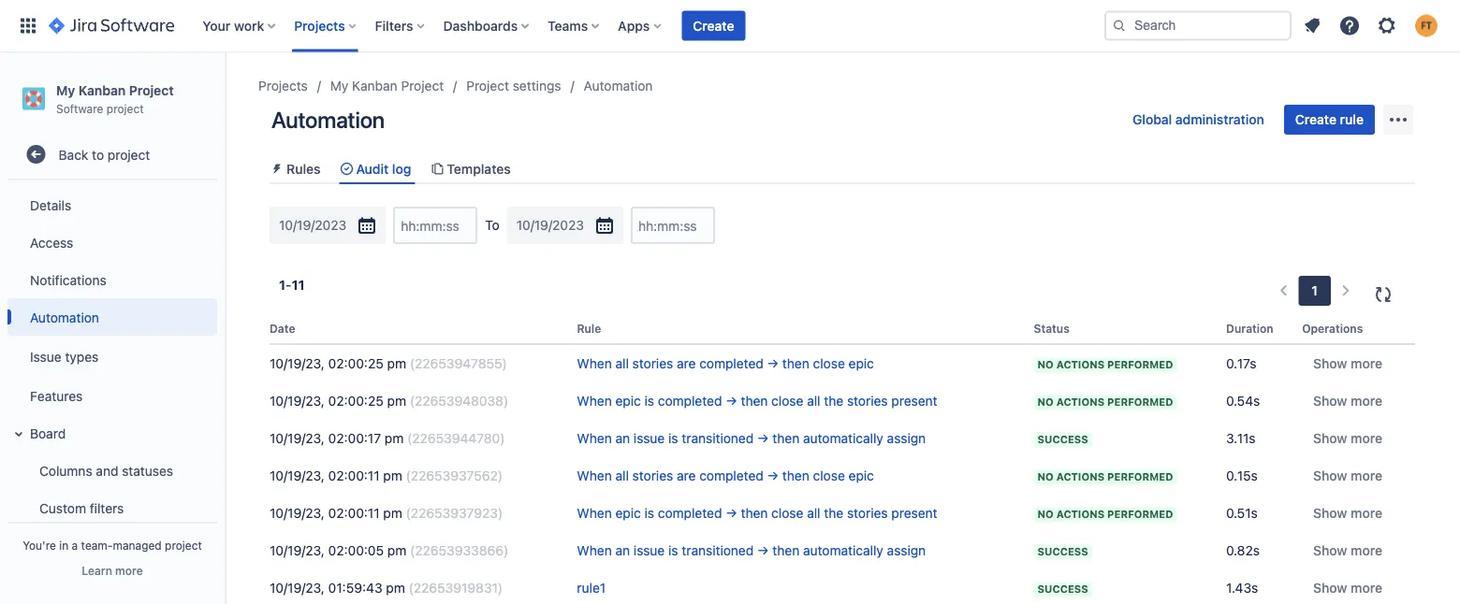 Task type: vqa. For each thing, say whether or not it's contained in the screenshot.
'to' within Go To Custom Fields "link"
no



Task type: locate. For each thing, give the bounding box(es) containing it.
assign
[[887, 431, 926, 447], [887, 544, 926, 559]]

02:00:11 for (22653937923)
[[328, 506, 380, 522]]

automation link down apps
[[584, 75, 653, 97]]

pm down 10/19/23, 02:00:25 pm (22653948038) at bottom left
[[385, 431, 404, 447]]

project right managed
[[165, 539, 202, 552]]

1 vertical spatial projects
[[258, 78, 308, 94]]

6 show more button from the top
[[1302, 537, 1394, 567]]

project settings
[[466, 78, 561, 94]]

project inside back to project link
[[108, 147, 150, 162]]

my inside my kanban project software project
[[56, 82, 75, 98]]

1 horizontal spatial hh:mm:ss field
[[633, 209, 713, 243]]

10/19/23, 02:00:17 pm (22653944780)
[[270, 431, 505, 447]]

no actions performed for 0.51s
[[1038, 509, 1173, 521]]

when epic is completed → then close all the stories present link
[[577, 394, 938, 409], [577, 506, 938, 522]]

2 vertical spatial project
[[165, 539, 202, 552]]

1 02:00:11 from the top
[[328, 469, 380, 484]]

4 performed from the top
[[1107, 509, 1173, 521]]

02:00:25 for (22653947855)
[[328, 356, 384, 372]]

0 vertical spatial success
[[1038, 434, 1089, 446]]

10/19/23, 02:00:25 pm (22653948038)
[[270, 394, 508, 409]]

1 success from the top
[[1038, 434, 1089, 446]]

banner
[[0, 0, 1460, 52]]

success for 3.11s
[[1038, 434, 1089, 446]]

02:00:11
[[328, 469, 380, 484], [328, 506, 380, 522]]

1 show more button from the top
[[1302, 349, 1394, 379]]

date
[[270, 322, 295, 335]]

show for 0.15s
[[1314, 469, 1348, 484]]

0.54s
[[1226, 394, 1260, 409]]

no actions performed for 0.17s
[[1038, 359, 1173, 371]]

2 when an issue is transitioned → then automatically assign link from the top
[[577, 544, 926, 559]]

custom filters
[[39, 501, 124, 516]]

when for 10/19/23, 02:00:11 pm (22653937562)
[[577, 469, 612, 484]]

2 02:00:25 from the top
[[328, 394, 384, 409]]

issue for 10/19/23, 02:00:17 pm (22653944780)
[[634, 431, 665, 447]]

team-
[[81, 539, 113, 552]]

2 the from the top
[[824, 506, 844, 522]]

0 horizontal spatial create
[[693, 18, 734, 33]]

when all stories are completed → then close epic for 10/19/23, 02:00:11 pm (22653937562)
[[577, 469, 874, 484]]

show more for 0.82s
[[1314, 544, 1383, 559]]

rule
[[577, 322, 601, 335]]

columns and statuses link
[[19, 452, 217, 490]]

pm for (22653937562)
[[383, 469, 402, 484]]

1.43s
[[1226, 581, 1258, 596]]

tab list
[[262, 154, 1423, 185]]

1 vertical spatial when all stories are completed → then close epic link
[[577, 469, 874, 484]]

1 no actions performed from the top
[[1038, 359, 1173, 371]]

0.15s
[[1226, 469, 1258, 484]]

0 vertical spatial automation
[[584, 78, 653, 94]]

managed
[[113, 539, 162, 552]]

1 vertical spatial when an issue is transitioned → then automatically assign link
[[577, 544, 926, 559]]

10/19/2023 down the rules
[[279, 218, 347, 233]]

automation down notifications
[[30, 310, 99, 325]]

0.82s
[[1226, 544, 1260, 559]]

2 transitioned from the top
[[682, 544, 754, 559]]

2 vertical spatial success
[[1038, 584, 1089, 596]]

3 actions from the top
[[1057, 472, 1105, 484]]

pm up 10/19/23, 02:00:05 pm (22653933866)
[[383, 506, 402, 522]]

0 vertical spatial an
[[616, 431, 630, 447]]

the for (22653948038)
[[824, 394, 844, 409]]

project inside my kanban project software project
[[129, 82, 174, 98]]

1 horizontal spatial create
[[1295, 112, 1337, 127]]

1 when from the top
[[577, 356, 612, 372]]

group containing details
[[4, 181, 217, 605]]

1 vertical spatial assign
[[887, 544, 926, 559]]

0 vertical spatial when epic is completed → then close all the stories present link
[[577, 394, 938, 409]]

1 assign from the top
[[887, 431, 926, 447]]

5 show from the top
[[1314, 506, 1348, 522]]

you're in a team-managed project
[[23, 539, 202, 552]]

all
[[616, 356, 629, 372], [807, 394, 821, 409], [616, 469, 629, 484], [807, 506, 821, 522]]

2 are from the top
[[677, 469, 696, 484]]

1 vertical spatial project
[[108, 147, 150, 162]]

no for 0.15s
[[1038, 472, 1054, 484]]

1 when epic is completed → then close all the stories present from the top
[[577, 394, 938, 409]]

show more for 0.15s
[[1314, 469, 1383, 484]]

7 show more from the top
[[1314, 581, 1383, 596]]

6 when from the top
[[577, 544, 612, 559]]

when epic is completed → then close all the stories present for 10/19/23, 02:00:25 pm (22653948038)
[[577, 394, 938, 409]]

1 vertical spatial an
[[616, 544, 630, 559]]

automatically for (22653944780)
[[803, 431, 884, 447]]

more for 0.82s
[[1351, 544, 1383, 559]]

rule1
[[577, 581, 606, 596]]

4 show from the top
[[1314, 469, 1348, 484]]

1 when epic is completed → then close all the stories present link from the top
[[577, 394, 938, 409]]

performed for 0.17s
[[1107, 359, 1173, 371]]

1 vertical spatial create
[[1295, 112, 1337, 127]]

dashboards button
[[438, 11, 537, 41]]

2 when all stories are completed → then close epic link from the top
[[577, 469, 874, 484]]

show more button for 0.17s
[[1302, 349, 1394, 379]]

automatically
[[803, 431, 884, 447], [803, 544, 884, 559]]

2 success from the top
[[1038, 546, 1089, 559]]

show for 0.51s
[[1314, 506, 1348, 522]]

01:59:43
[[328, 581, 382, 596]]

02:00:11 down "02:00:17"
[[328, 469, 380, 484]]

1 vertical spatial 02:00:11
[[328, 506, 380, 522]]

10/19/23, for 10/19/23, 02:00:17 pm (22653944780)
[[270, 431, 325, 447]]

1 performed from the top
[[1107, 359, 1173, 371]]

1 no from the top
[[1038, 359, 1054, 371]]

create left rule
[[1295, 112, 1337, 127]]

kanban up software
[[78, 82, 126, 98]]

1 show more from the top
[[1314, 356, 1383, 372]]

2 when epic is completed → then close all the stories present from the top
[[577, 506, 938, 522]]

sidebar navigation image
[[204, 75, 245, 112]]

0 vertical spatial the
[[824, 394, 844, 409]]

1 vertical spatial when an issue is transitioned → then automatically assign
[[577, 544, 926, 559]]

1 vertical spatial when epic is completed → then close all the stories present link
[[577, 506, 938, 522]]

show
[[1314, 356, 1348, 372], [1314, 394, 1348, 409], [1314, 431, 1348, 447], [1314, 469, 1348, 484], [1314, 506, 1348, 522], [1314, 544, 1348, 559], [1314, 581, 1348, 596]]

1 vertical spatial issue
[[634, 544, 665, 559]]

duration
[[1226, 322, 1274, 335]]

1 automatically from the top
[[803, 431, 884, 447]]

1 an from the top
[[616, 431, 630, 447]]

6 show more from the top
[[1314, 544, 1383, 559]]

kanban for my kanban project software project
[[78, 82, 126, 98]]

4 no from the top
[[1038, 509, 1054, 521]]

automation link for notifications
[[7, 299, 217, 336]]

then for (22653944780)
[[773, 431, 800, 447]]

create right apps dropdown button
[[693, 18, 734, 33]]

None text field
[[279, 216, 283, 235], [516, 216, 520, 235], [279, 216, 283, 235], [516, 216, 520, 235]]

→ for (22653937562)
[[767, 469, 779, 484]]

my up software
[[56, 82, 75, 98]]

2 horizontal spatial project
[[466, 78, 509, 94]]

project left sidebar navigation image
[[129, 82, 174, 98]]

5 when from the top
[[577, 506, 612, 522]]

create rule button
[[1284, 105, 1375, 135]]

then
[[783, 356, 810, 372], [741, 394, 768, 409], [773, 431, 800, 447], [783, 469, 810, 484], [741, 506, 768, 522], [773, 544, 800, 559]]

1 the from the top
[[824, 394, 844, 409]]

1 horizontal spatial my
[[330, 78, 349, 94]]

present
[[892, 394, 938, 409], [892, 506, 938, 522]]

a
[[72, 539, 78, 552]]

4 actions from the top
[[1057, 509, 1105, 521]]

present for 0.51s
[[892, 506, 938, 522]]

1 vertical spatial success
[[1038, 546, 1089, 559]]

02:00:11 up 02:00:05
[[328, 506, 380, 522]]

→ for (22653947855)
[[767, 356, 779, 372]]

an for 10/19/23, 02:00:17 pm (22653944780)
[[616, 431, 630, 447]]

success
[[1038, 434, 1089, 446], [1038, 546, 1089, 559], [1038, 584, 1089, 596]]

automation inside automation link
[[30, 310, 99, 325]]

success for 1.43s
[[1038, 584, 1089, 596]]

my
[[330, 78, 349, 94], [56, 82, 75, 98]]

2 show more button from the top
[[1302, 387, 1394, 417]]

when all stories are completed → then close epic link for (22653947855)
[[577, 356, 874, 372]]

5 10/19/23, from the top
[[270, 506, 325, 522]]

2 automatically from the top
[[803, 544, 884, 559]]

1 are from the top
[[677, 356, 696, 372]]

0 horizontal spatial 1
[[279, 278, 286, 293]]

pm
[[387, 356, 406, 372], [387, 394, 406, 409], [385, 431, 404, 447], [383, 469, 402, 484], [383, 506, 402, 522], [387, 544, 407, 559], [386, 581, 405, 596]]

1 when all stories are completed → then close epic from the top
[[577, 356, 874, 372]]

create inside the primary element
[[693, 18, 734, 33]]

7 show from the top
[[1314, 581, 1348, 596]]

3 10/19/23, from the top
[[270, 431, 325, 447]]

group
[[4, 181, 217, 605]]

columns and statuses
[[39, 463, 173, 479]]

1 horizontal spatial project
[[401, 78, 444, 94]]

1 up operations on the right bottom of page
[[1312, 283, 1318, 299]]

epic
[[849, 356, 874, 372], [616, 394, 641, 409], [849, 469, 874, 484], [616, 506, 641, 522]]

project down filters popup button
[[401, 78, 444, 94]]

kanban inside my kanban project software project
[[78, 82, 126, 98]]

automatically for (22653933866)
[[803, 544, 884, 559]]

1 when an issue is transitioned → then automatically assign link from the top
[[577, 431, 926, 447]]

(22653937562)
[[406, 469, 503, 484]]

no actions performed for 0.54s
[[1038, 397, 1173, 409]]

1 horizontal spatial 1
[[1312, 283, 1318, 299]]

0 vertical spatial project
[[107, 102, 144, 115]]

1 transitioned from the top
[[682, 431, 754, 447]]

2 10/19/23, from the top
[[270, 394, 325, 409]]

0 horizontal spatial automation link
[[7, 299, 217, 336]]

7 10/19/23, from the top
[[270, 581, 325, 596]]

assign for 3.11s
[[887, 431, 926, 447]]

6 10/19/23, from the top
[[270, 544, 325, 559]]

4 show more button from the top
[[1302, 462, 1394, 492]]

0 vertical spatial create
[[693, 18, 734, 33]]

3 no actions performed from the top
[[1038, 472, 1173, 484]]

automation
[[584, 78, 653, 94], [271, 107, 385, 133], [30, 310, 99, 325]]

stories
[[633, 356, 673, 372], [847, 394, 888, 409], [633, 469, 673, 484], [847, 506, 888, 522]]

02:00:25 up 10/19/23, 02:00:25 pm (22653948038) at bottom left
[[328, 356, 384, 372]]

back to project link
[[7, 136, 217, 173]]

settings
[[513, 78, 561, 94]]

Search field
[[1105, 11, 1292, 41]]

2 when from the top
[[577, 394, 612, 409]]

10/19/23, for 10/19/23, 02:00:25 pm (22653948038)
[[270, 394, 325, 409]]

1 when all stories are completed → then close epic link from the top
[[577, 356, 874, 372]]

project for my kanban project software project
[[129, 82, 174, 98]]

1 vertical spatial transitioned
[[682, 544, 754, 559]]

3 when from the top
[[577, 431, 612, 447]]

4 show more from the top
[[1314, 469, 1383, 484]]

hh:mm:ss field
[[395, 209, 476, 243], [633, 209, 713, 243]]

1 actions from the top
[[1057, 359, 1105, 371]]

0 vertical spatial present
[[892, 394, 938, 409]]

when all stories are completed → then close epic
[[577, 356, 874, 372], [577, 469, 874, 484]]

2 actions from the top
[[1057, 397, 1105, 409]]

1 vertical spatial present
[[892, 506, 938, 522]]

more for 0.54s
[[1351, 394, 1383, 409]]

2 horizontal spatial automation
[[584, 78, 653, 94]]

actions for 0.54s
[[1057, 397, 1105, 409]]

10/19/23, for 10/19/23, 02:00:05 pm (22653933866)
[[270, 544, 325, 559]]

my right projects link
[[330, 78, 349, 94]]

2 when epic is completed → then close all the stories present link from the top
[[577, 506, 938, 522]]

administration
[[1176, 112, 1265, 127]]

1 left 11
[[279, 278, 286, 293]]

no for 0.17s
[[1038, 359, 1054, 371]]

1 vertical spatial automation link
[[7, 299, 217, 336]]

0 horizontal spatial hh:mm:ss field
[[395, 209, 476, 243]]

assign for 0.82s
[[887, 544, 926, 559]]

are
[[677, 356, 696, 372], [677, 469, 696, 484]]

pm down 10/19/23, 02:00:25 pm (22653947855)
[[387, 394, 406, 409]]

notifications image
[[1301, 15, 1324, 37]]

show more button for 0.51s
[[1302, 499, 1394, 529]]

appswitcher icon image
[[17, 15, 39, 37]]

present for 0.54s
[[892, 394, 938, 409]]

1 show from the top
[[1314, 356, 1348, 372]]

3 show more button from the top
[[1302, 424, 1394, 454]]

show for 0.54s
[[1314, 394, 1348, 409]]

kanban inside "link"
[[352, 78, 398, 94]]

project right the to
[[108, 147, 150, 162]]

show more for 1.43s
[[1314, 581, 1383, 596]]

2 issue from the top
[[634, 544, 665, 559]]

3.11s
[[1226, 431, 1256, 447]]

1 horizontal spatial automation link
[[584, 75, 653, 97]]

performed for 0.54s
[[1107, 397, 1173, 409]]

2 show more from the top
[[1314, 394, 1383, 409]]

5 show more button from the top
[[1302, 499, 1394, 529]]

1 present from the top
[[892, 394, 938, 409]]

show for 0.82s
[[1314, 544, 1348, 559]]

0 vertical spatial assign
[[887, 431, 926, 447]]

0 vertical spatial when an issue is transitioned → then automatically assign
[[577, 431, 926, 447]]

0 horizontal spatial project
[[129, 82, 174, 98]]

transitioned
[[682, 431, 754, 447], [682, 544, 754, 559]]

1 horizontal spatial 10/19/2023
[[516, 218, 584, 233]]

3 success from the top
[[1038, 584, 1089, 596]]

0 vertical spatial automatically
[[803, 431, 884, 447]]

projects for projects dropdown button
[[294, 18, 345, 33]]

your profile and settings image
[[1415, 15, 1438, 37]]

0 horizontal spatial kanban
[[78, 82, 126, 98]]

create
[[693, 18, 734, 33], [1295, 112, 1337, 127]]

0 vertical spatial 02:00:11
[[328, 469, 380, 484]]

02:00:25 up "02:00:17"
[[328, 394, 384, 409]]

0 horizontal spatial my
[[56, 82, 75, 98]]

automation down apps
[[584, 78, 653, 94]]

2 no from the top
[[1038, 397, 1054, 409]]

1 vertical spatial are
[[677, 469, 696, 484]]

project settings link
[[466, 75, 561, 97]]

0 vertical spatial when all stories are completed → then close epic link
[[577, 356, 874, 372]]

when
[[577, 356, 612, 372], [577, 394, 612, 409], [577, 431, 612, 447], [577, 469, 612, 484], [577, 506, 612, 522], [577, 544, 612, 559]]

1 horizontal spatial automation
[[271, 107, 385, 133]]

pm for (22653948038)
[[387, 394, 406, 409]]

no actions performed for 0.15s
[[1038, 472, 1173, 484]]

0 horizontal spatial automation
[[30, 310, 99, 325]]

2 hh:mm:ss field from the left
[[633, 209, 713, 243]]

6 show from the top
[[1314, 544, 1348, 559]]

0 vertical spatial when an issue is transitioned → then automatically assign link
[[577, 431, 926, 447]]

issue
[[634, 431, 665, 447], [634, 544, 665, 559]]

when for 10/19/23, 02:00:25 pm (22653947855)
[[577, 356, 612, 372]]

when an issue is transitioned → then automatically assign link
[[577, 431, 926, 447], [577, 544, 926, 559]]

when epic is completed → then close all the stories present link for (22653937923)
[[577, 506, 938, 522]]

no
[[1038, 359, 1054, 371], [1038, 397, 1054, 409], [1038, 472, 1054, 484], [1038, 509, 1054, 521]]

projects right work
[[294, 18, 345, 33]]

1 issue from the top
[[634, 431, 665, 447]]

pm down 10/19/23, 02:00:11 pm (22653937923)
[[387, 544, 407, 559]]

your
[[202, 18, 231, 33]]

automation up audit log icon
[[271, 107, 385, 133]]

1 when an issue is transitioned → then automatically assign from the top
[[577, 431, 926, 447]]

custom filters link
[[19, 490, 217, 527]]

0 horizontal spatial 10/19/2023
[[279, 218, 347, 233]]

0 vertical spatial 02:00:25
[[328, 356, 384, 372]]

my kanban project link
[[330, 75, 444, 97]]

issue
[[30, 349, 61, 364]]

when an issue is transitioned → then automatically assign
[[577, 431, 926, 447], [577, 544, 926, 559]]

project right software
[[107, 102, 144, 115]]

work
[[234, 18, 264, 33]]

rule1 link
[[577, 581, 606, 596]]

automation for project settings
[[584, 78, 653, 94]]

my inside "link"
[[330, 78, 349, 94]]

1 horizontal spatial kanban
[[352, 78, 398, 94]]

pm down 10/19/23, 02:00:17 pm (22653944780)
[[383, 469, 402, 484]]

10/19/2023 right the to
[[516, 218, 584, 233]]

project left settings
[[466, 78, 509, 94]]

4 no actions performed from the top
[[1038, 509, 1173, 521]]

project for my kanban project
[[401, 78, 444, 94]]

pm for (22653937923)
[[383, 506, 402, 522]]

0 vertical spatial when epic is completed → then close all the stories present
[[577, 394, 938, 409]]

2 02:00:11 from the top
[[328, 506, 380, 522]]

0 vertical spatial are
[[677, 356, 696, 372]]

2 present from the top
[[892, 506, 938, 522]]

pm up 10/19/23, 02:00:25 pm (22653948038) at bottom left
[[387, 356, 406, 372]]

apps
[[618, 18, 650, 33]]

4 10/19/23, from the top
[[270, 469, 325, 484]]

10/19/2023
[[279, 218, 347, 233], [516, 218, 584, 233]]

jira software image
[[49, 15, 174, 37], [49, 15, 174, 37]]

1 inside 1 button
[[1312, 283, 1318, 299]]

1 vertical spatial 02:00:25
[[328, 394, 384, 409]]

4 when from the top
[[577, 469, 612, 484]]

when epic is completed → then close all the stories present
[[577, 394, 938, 409], [577, 506, 938, 522]]

audit log
[[356, 161, 411, 176]]

1 vertical spatial automatically
[[803, 544, 884, 559]]

more for 0.15s
[[1351, 469, 1383, 484]]

project inside my kanban project software project
[[107, 102, 144, 115]]

2 an from the top
[[616, 544, 630, 559]]

more for 3.11s
[[1351, 431, 1383, 447]]

5 show more from the top
[[1314, 506, 1383, 522]]

0 vertical spatial projects
[[294, 18, 345, 33]]

kanban down filters
[[352, 78, 398, 94]]

audit
[[356, 161, 389, 176]]

projects
[[294, 18, 345, 33], [258, 78, 308, 94]]

pm for (22653947855)
[[387, 356, 406, 372]]

02:00:25
[[328, 356, 384, 372], [328, 394, 384, 409]]

when an issue is transitioned → then automatically assign for 10/19/23, 02:00:17 pm (22653944780)
[[577, 431, 926, 447]]

when for 10/19/23, 02:00:25 pm (22653948038)
[[577, 394, 612, 409]]

1 02:00:25 from the top
[[328, 356, 384, 372]]

show more for 3.11s
[[1314, 431, 1383, 447]]

show more button
[[1302, 349, 1394, 379], [1302, 387, 1394, 417], [1302, 424, 1394, 454], [1302, 462, 1394, 492], [1302, 499, 1394, 529], [1302, 537, 1394, 567], [1302, 574, 1394, 604]]

automation link up types
[[7, 299, 217, 336]]

7 show more button from the top
[[1302, 574, 1394, 604]]

1 - 11
[[279, 278, 305, 293]]

projects right sidebar navigation image
[[258, 78, 308, 94]]

pm for (22653944780)
[[385, 431, 404, 447]]

(22653937923)
[[406, 506, 503, 522]]

banner containing your work
[[0, 0, 1460, 52]]

projects inside dropdown button
[[294, 18, 345, 33]]

1 vertical spatial when epic is completed → then close all the stories present
[[577, 506, 938, 522]]

1 vertical spatial the
[[824, 506, 844, 522]]

10/19/23, for 10/19/23, 01:59:43 pm (22653919831)
[[270, 581, 325, 596]]

0 vertical spatial when all stories are completed → then close epic
[[577, 356, 874, 372]]

global administration
[[1133, 112, 1265, 127]]

1 10/19/23, from the top
[[270, 356, 325, 372]]

0 vertical spatial issue
[[634, 431, 665, 447]]

1
[[279, 278, 286, 293], [1312, 283, 1318, 299]]

3 no from the top
[[1038, 472, 1054, 484]]

3 show from the top
[[1314, 431, 1348, 447]]

pm down 10/19/23, 02:00:05 pm (22653933866)
[[386, 581, 405, 596]]

0 vertical spatial transitioned
[[682, 431, 754, 447]]

2 vertical spatial automation
[[30, 310, 99, 325]]

1 vertical spatial when all stories are completed → then close epic
[[577, 469, 874, 484]]

2 when an issue is transitioned → then automatically assign from the top
[[577, 544, 926, 559]]

10/19/23, for 10/19/23, 02:00:25 pm (22653947855)
[[270, 356, 325, 372]]

→
[[767, 356, 779, 372], [726, 394, 737, 409], [757, 431, 769, 447], [767, 469, 779, 484], [726, 506, 737, 522], [757, 544, 769, 559]]

2 show from the top
[[1314, 394, 1348, 409]]

performed
[[1107, 359, 1173, 371], [1107, 397, 1173, 409], [1107, 472, 1173, 484], [1107, 509, 1173, 521]]

automation link
[[584, 75, 653, 97], [7, 299, 217, 336]]

2 no actions performed from the top
[[1038, 397, 1173, 409]]

kanban
[[352, 78, 398, 94], [78, 82, 126, 98]]

2 when all stories are completed → then close epic from the top
[[577, 469, 874, 484]]

when epic is completed → then close all the stories present for 10/19/23, 02:00:11 pm (22653937923)
[[577, 506, 938, 522]]

0 vertical spatial automation link
[[584, 75, 653, 97]]

3 show more from the top
[[1314, 431, 1383, 447]]

project
[[401, 78, 444, 94], [466, 78, 509, 94], [129, 82, 174, 98]]

10/19/23, 02:00:25 pm (22653947855)
[[270, 356, 507, 372]]

2 assign from the top
[[887, 544, 926, 559]]

3 performed from the top
[[1107, 472, 1173, 484]]

→ for (22653933866)
[[757, 544, 769, 559]]

2 performed from the top
[[1107, 397, 1173, 409]]



Task type: describe. For each thing, give the bounding box(es) containing it.
rules image
[[270, 162, 285, 177]]

filters button
[[369, 11, 432, 41]]

projects link
[[258, 75, 308, 97]]

10/19/23, 01:59:43 pm (22653919831)
[[270, 581, 503, 596]]

filters
[[375, 18, 413, 33]]

help image
[[1339, 15, 1361, 37]]

actions image
[[1387, 109, 1410, 131]]

an for 10/19/23, 02:00:05 pm (22653933866)
[[616, 544, 630, 559]]

your work button
[[197, 11, 283, 41]]

details link
[[7, 186, 217, 224]]

11
[[292, 278, 305, 293]]

when for 10/19/23, 02:00:11 pm (22653937923)
[[577, 506, 612, 522]]

audit log image
[[339, 162, 354, 177]]

more for 0.17s
[[1351, 356, 1383, 372]]

→ for (22653944780)
[[757, 431, 769, 447]]

learn more button
[[82, 564, 143, 579]]

board button
[[7, 415, 217, 452]]

(22653919831)
[[409, 581, 503, 596]]

details
[[30, 197, 71, 213]]

create rule
[[1295, 112, 1364, 127]]

refresh log image
[[1372, 284, 1395, 306]]

projects for projects link
[[258, 78, 308, 94]]

to
[[92, 147, 104, 162]]

02:00:11 for (22653937562)
[[328, 469, 380, 484]]

learn
[[82, 564, 112, 578]]

performed for 0.15s
[[1107, 472, 1173, 484]]

automation for notifications
[[30, 310, 99, 325]]

when all stories are completed → then close epic link for (22653937562)
[[577, 469, 874, 484]]

when for 10/19/23, 02:00:17 pm (22653944780)
[[577, 431, 612, 447]]

(22653944780)
[[407, 431, 505, 447]]

actions for 0.51s
[[1057, 509, 1105, 521]]

when an issue is transitioned → then automatically assign for 10/19/23, 02:00:05 pm (22653933866)
[[577, 544, 926, 559]]

show more button for 3.11s
[[1302, 424, 1394, 454]]

global
[[1133, 112, 1172, 127]]

software
[[56, 102, 103, 115]]

2 10/19/2023 from the left
[[516, 218, 584, 233]]

operations
[[1302, 322, 1363, 335]]

when epic is completed → then close all the stories present link for (22653948038)
[[577, 394, 938, 409]]

then for (22653937562)
[[783, 469, 810, 484]]

02:00:05
[[328, 544, 384, 559]]

learn more
[[82, 564, 143, 578]]

expand image
[[7, 423, 30, 446]]

back
[[59, 147, 88, 162]]

my kanban project software project
[[56, 82, 174, 115]]

1 for 1 - 11
[[279, 278, 286, 293]]

access link
[[7, 224, 217, 261]]

issue types link
[[7, 336, 217, 377]]

status
[[1034, 322, 1070, 335]]

show for 1.43s
[[1314, 581, 1348, 596]]

log
[[392, 161, 411, 176]]

show more button for 0.82s
[[1302, 537, 1394, 567]]

teams
[[548, 18, 588, 33]]

show more for 0.17s
[[1314, 356, 1383, 372]]

(22653947855)
[[410, 356, 507, 372]]

more inside learn more button
[[115, 564, 143, 578]]

1 button
[[1299, 276, 1331, 306]]

create for create rule
[[1295, 112, 1337, 127]]

show for 0.17s
[[1314, 356, 1348, 372]]

transitioned for (22653933866)
[[682, 544, 754, 559]]

rule
[[1340, 112, 1364, 127]]

pm for (22653919831)
[[386, 581, 405, 596]]

10/19/23, for 10/19/23, 02:00:11 pm (22653937923)
[[270, 506, 325, 522]]

projects button
[[289, 11, 364, 41]]

10/19/23, 02:00:05 pm (22653933866)
[[270, 544, 509, 559]]

are for 10/19/23, 02:00:25 pm (22653947855)
[[677, 356, 696, 372]]

settings image
[[1376, 15, 1399, 37]]

1 for 1
[[1312, 283, 1318, 299]]

10/19/23, 02:00:11 pm (22653937562)
[[270, 469, 503, 484]]

when an issue is transitioned → then automatically assign link for (22653933866)
[[577, 544, 926, 559]]

board
[[30, 426, 66, 441]]

transitioned for (22653944780)
[[682, 431, 754, 447]]

when for 10/19/23, 02:00:05 pm (22653933866)
[[577, 544, 612, 559]]

your work
[[202, 18, 264, 33]]

(22653948038)
[[410, 394, 508, 409]]

10/19/23, for 10/19/23, 02:00:11 pm (22653937562)
[[270, 469, 325, 484]]

show more button for 0.15s
[[1302, 462, 1394, 492]]

back to project
[[59, 147, 150, 162]]

1 hh:mm:ss field from the left
[[395, 209, 476, 243]]

my for my kanban project software project
[[56, 82, 75, 98]]

10/19/23, 02:00:11 pm (22653937923)
[[270, 506, 503, 522]]

filters
[[90, 501, 124, 516]]

when all stories are completed → then close epic for 10/19/23, 02:00:25 pm (22653947855)
[[577, 356, 874, 372]]

global administration link
[[1121, 105, 1276, 135]]

notifications link
[[7, 261, 217, 299]]

access
[[30, 235, 73, 250]]

when an issue is transitioned → then automatically assign link for (22653944780)
[[577, 431, 926, 447]]

success for 0.82s
[[1038, 546, 1089, 559]]

-
[[286, 278, 292, 293]]

dashboards
[[443, 18, 518, 33]]

you're
[[23, 539, 56, 552]]

pm for (22653933866)
[[387, 544, 407, 559]]

features link
[[7, 377, 217, 415]]

apps button
[[612, 11, 669, 41]]

show more for 0.51s
[[1314, 506, 1383, 522]]

features
[[30, 388, 83, 404]]

templates
[[447, 161, 511, 176]]

are for 10/19/23, 02:00:11 pm (22653937562)
[[677, 469, 696, 484]]

create button
[[682, 11, 746, 41]]

02:00:25 for (22653948038)
[[328, 394, 384, 409]]

teams button
[[542, 11, 607, 41]]

1 vertical spatial automation
[[271, 107, 385, 133]]

1 10/19/2023 from the left
[[279, 218, 347, 233]]

no for 0.54s
[[1038, 397, 1054, 409]]

show more button for 0.54s
[[1302, 387, 1394, 417]]

more for 0.51s
[[1351, 506, 1383, 522]]

columns
[[39, 463, 92, 479]]

issue for 10/19/23, 02:00:05 pm (22653933866)
[[634, 544, 665, 559]]

pagination element
[[1269, 276, 1361, 306]]

more for 1.43s
[[1351, 581, 1383, 596]]

02:00:17
[[328, 431, 381, 447]]

no for 0.51s
[[1038, 509, 1054, 521]]

in
[[59, 539, 69, 552]]

issue types
[[30, 349, 99, 364]]

and
[[96, 463, 118, 479]]

0.51s
[[1226, 506, 1258, 522]]

(22653933866)
[[410, 544, 509, 559]]

rules
[[286, 161, 321, 176]]

then for (22653947855)
[[783, 356, 810, 372]]

custom
[[39, 501, 86, 516]]

tab list containing rules
[[262, 154, 1423, 185]]

automation link for project settings
[[584, 75, 653, 97]]

templates image
[[430, 162, 445, 177]]

my kanban project
[[330, 78, 444, 94]]

to
[[485, 218, 500, 233]]

my for my kanban project
[[330, 78, 349, 94]]

performed for 0.51s
[[1107, 509, 1173, 521]]

show for 3.11s
[[1314, 431, 1348, 447]]

actions for 0.17s
[[1057, 359, 1105, 371]]

search image
[[1112, 18, 1127, 33]]

show more for 0.54s
[[1314, 394, 1383, 409]]

actions for 0.15s
[[1057, 472, 1105, 484]]

notifications
[[30, 272, 106, 288]]

primary element
[[11, 0, 1105, 52]]

create for create
[[693, 18, 734, 33]]



